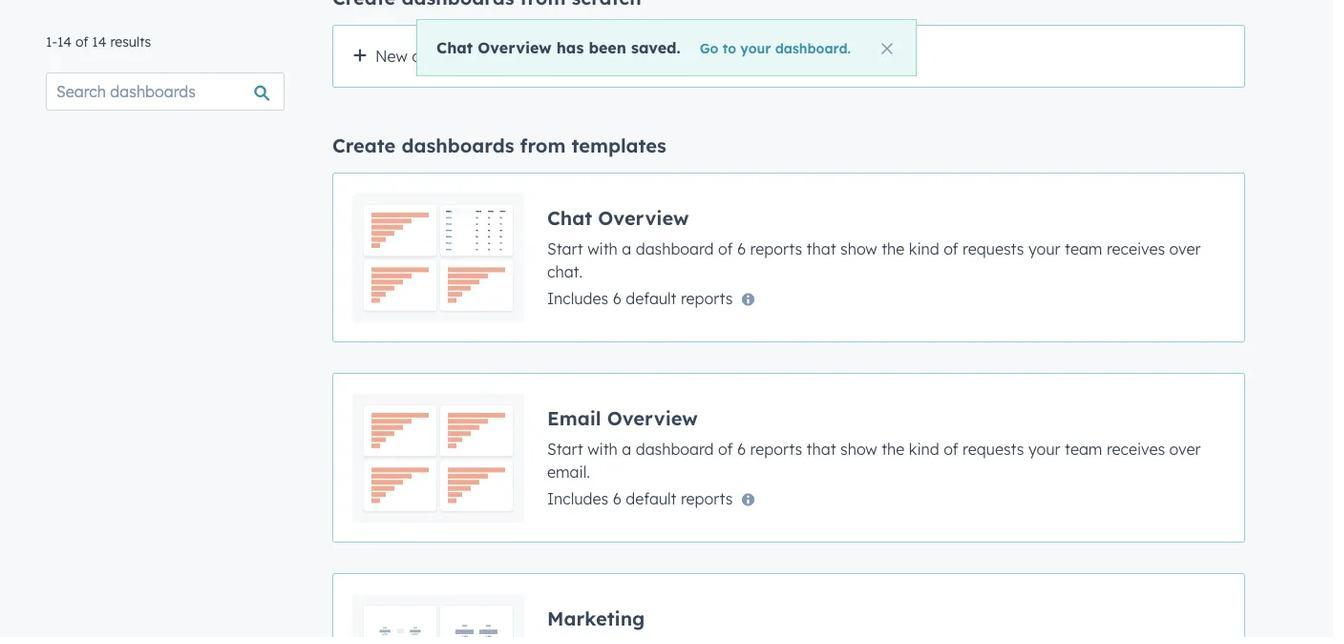 Task type: locate. For each thing, give the bounding box(es) containing it.
1-14 of 14 results
[[46, 33, 151, 50]]

includes inside checkbox
[[547, 289, 608, 308]]

receives inside "chat overview start with a dashboard of 6 reports that show the kind of requests your team receives over chat."
[[1107, 239, 1165, 258]]

1 vertical spatial chat
[[547, 206, 592, 230]]

2 start from the top
[[547, 440, 583, 459]]

2 a from the top
[[622, 440, 631, 459]]

2 includes 6 default reports from the top
[[547, 489, 733, 509]]

that inside the email overview start with a dashboard of 6 reports that show the kind of requests your team receives over email.
[[807, 440, 836, 459]]

includes 6 default reports for chat
[[547, 289, 733, 308]]

has
[[556, 38, 584, 57]]

the for email overview
[[882, 440, 905, 459]]

0 vertical spatial requests
[[963, 239, 1024, 258]]

includes 6 default reports
[[547, 289, 733, 308], [547, 489, 733, 509]]

1 default from the top
[[626, 289, 677, 308]]

start inside the email overview start with a dashboard of 6 reports that show the kind of requests your team receives over email.
[[547, 440, 583, 459]]

2 vertical spatial your
[[1028, 440, 1061, 459]]

receives inside the email overview start with a dashboard of 6 reports that show the kind of requests your team receives over email.
[[1107, 440, 1165, 459]]

with inside the email overview start with a dashboard of 6 reports that show the kind of requests your team receives over email.
[[587, 440, 618, 459]]

includes down the 'email.'
[[547, 489, 608, 509]]

dashboard.
[[775, 40, 851, 56]]

been
[[589, 38, 626, 57]]

over inside the email overview start with a dashboard of 6 reports that show the kind of requests your team receives over email.
[[1169, 440, 1201, 459]]

with for email
[[587, 440, 618, 459]]

1 horizontal spatial chat
[[547, 206, 592, 230]]

new dashboard
[[375, 47, 490, 66]]

2 over from the top
[[1169, 440, 1201, 459]]

dashboard inside "chat overview start with a dashboard of 6 reports that show the kind of requests your team receives over chat."
[[636, 239, 714, 258]]

that for chat overview
[[807, 239, 836, 258]]

chat inside alert
[[436, 38, 473, 57]]

1 vertical spatial that
[[807, 440, 836, 459]]

team inside "chat overview start with a dashboard of 6 reports that show the kind of requests your team receives over chat."
[[1065, 239, 1102, 258]]

receives
[[1107, 239, 1165, 258], [1107, 440, 1165, 459]]

your for email overview
[[1028, 440, 1061, 459]]

1 receives from the top
[[1107, 239, 1165, 258]]

1 over from the top
[[1169, 239, 1201, 258]]

2 team from the top
[[1065, 440, 1102, 459]]

1 vertical spatial with
[[587, 440, 618, 459]]

show inside "chat overview start with a dashboard of 6 reports that show the kind of requests your team receives over chat."
[[840, 239, 877, 258]]

2 requests from the top
[[963, 440, 1024, 459]]

chat for chat overview has been saved.
[[436, 38, 473, 57]]

2 the from the top
[[882, 440, 905, 459]]

1 vertical spatial kind
[[909, 440, 939, 459]]

1 vertical spatial the
[[882, 440, 905, 459]]

2 vertical spatial dashboard
[[636, 440, 714, 459]]

0 horizontal spatial 14
[[57, 33, 72, 50]]

0 vertical spatial chat
[[436, 38, 473, 57]]

show
[[840, 239, 877, 258], [840, 440, 877, 459]]

chat inside "chat overview start with a dashboard of 6 reports that show the kind of requests your team receives over chat."
[[547, 206, 592, 230]]

marketing
[[547, 607, 645, 631]]

dashboard inside checkbox
[[412, 47, 490, 66]]

reports
[[750, 239, 802, 258], [681, 289, 733, 308], [750, 440, 802, 459], [681, 489, 733, 509]]

1 includes from the top
[[547, 289, 608, 308]]

chat right new
[[436, 38, 473, 57]]

0 vertical spatial dashboard
[[412, 47, 490, 66]]

kind
[[909, 239, 939, 258], [909, 440, 939, 459]]

requests inside "chat overview start with a dashboard of 6 reports that show the kind of requests your team receives over chat."
[[963, 239, 1024, 258]]

2 receives from the top
[[1107, 440, 1165, 459]]

1 that from the top
[[807, 239, 836, 258]]

1 a from the top
[[622, 239, 631, 258]]

a
[[622, 239, 631, 258], [622, 440, 631, 459]]

chat
[[436, 38, 473, 57], [547, 206, 592, 230]]

1 requests from the top
[[963, 239, 1024, 258]]

requests for email overview
[[963, 440, 1024, 459]]

0 vertical spatial with
[[587, 239, 618, 258]]

0 vertical spatial includes
[[547, 289, 608, 308]]

0 vertical spatial team
[[1065, 239, 1102, 258]]

that for email overview
[[807, 440, 836, 459]]

0 vertical spatial the
[[882, 239, 905, 258]]

6 inside the email overview start with a dashboard of 6 reports that show the kind of requests your team receives over email.
[[737, 440, 746, 459]]

show inside the email overview start with a dashboard of 6 reports that show the kind of requests your team receives over email.
[[840, 440, 877, 459]]

includes
[[547, 289, 608, 308], [547, 489, 608, 509]]

1 the from the top
[[882, 239, 905, 258]]

none checkbox containing chat overview
[[332, 173, 1245, 343]]

2 kind from the top
[[909, 440, 939, 459]]

chat.
[[547, 262, 583, 281]]

from
[[520, 134, 566, 158]]

chat up chat.
[[547, 206, 592, 230]]

0 vertical spatial receives
[[1107, 239, 1165, 258]]

that
[[807, 239, 836, 258], [807, 440, 836, 459]]

2 includes from the top
[[547, 489, 608, 509]]

0 horizontal spatial chat
[[436, 38, 473, 57]]

0 vertical spatial start
[[547, 239, 583, 258]]

1 vertical spatial overview
[[598, 206, 689, 230]]

2 default from the top
[[626, 489, 677, 509]]

reports inside the email overview start with a dashboard of 6 reports that show the kind of requests your team receives over email.
[[750, 440, 802, 459]]

start inside "chat overview start with a dashboard of 6 reports that show the kind of requests your team receives over chat."
[[547, 239, 583, 258]]

1 show from the top
[[840, 239, 877, 258]]

a inside "chat overview start with a dashboard of 6 reports that show the kind of requests your team receives over chat."
[[622, 239, 631, 258]]

default for chat overview
[[626, 289, 677, 308]]

receives for chat overview
[[1107, 239, 1165, 258]]

0 vertical spatial show
[[840, 239, 877, 258]]

dashboard inside the email overview start with a dashboard of 6 reports that show the kind of requests your team receives over email.
[[636, 440, 714, 459]]

your inside the email overview start with a dashboard of 6 reports that show the kind of requests your team receives over email.
[[1028, 440, 1061, 459]]

that inside "chat overview start with a dashboard of 6 reports that show the kind of requests your team receives over chat."
[[807, 239, 836, 258]]

the
[[882, 239, 905, 258], [882, 440, 905, 459]]

0 vertical spatial a
[[622, 239, 631, 258]]

with
[[587, 239, 618, 258], [587, 440, 618, 459]]

kind inside the email overview start with a dashboard of 6 reports that show the kind of requests your team receives over email.
[[909, 440, 939, 459]]

overview for email overview
[[607, 406, 698, 430]]

1 kind from the top
[[909, 239, 939, 258]]

receives for email overview
[[1107, 440, 1165, 459]]

0 vertical spatial default
[[626, 289, 677, 308]]

2 vertical spatial overview
[[607, 406, 698, 430]]

over
[[1169, 239, 1201, 258], [1169, 440, 1201, 459]]

0 vertical spatial includes 6 default reports
[[547, 289, 733, 308]]

1 vertical spatial includes
[[547, 489, 608, 509]]

dashboard
[[412, 47, 490, 66], [636, 239, 714, 258], [636, 440, 714, 459]]

the inside the email overview start with a dashboard of 6 reports that show the kind of requests your team receives over email.
[[882, 440, 905, 459]]

1 vertical spatial your
[[1028, 239, 1061, 258]]

0 vertical spatial kind
[[909, 239, 939, 258]]

your inside "chat overview start with a dashboard of 6 reports that show the kind of requests your team receives over chat."
[[1028, 239, 1061, 258]]

with inside "chat overview start with a dashboard of 6 reports that show the kind of requests your team receives over chat."
[[587, 239, 618, 258]]

14
[[57, 33, 72, 50], [92, 33, 106, 50]]

overview left has
[[478, 38, 552, 57]]

over inside "chat overview start with a dashboard of 6 reports that show the kind of requests your team receives over chat."
[[1169, 239, 1201, 258]]

1 vertical spatial a
[[622, 440, 631, 459]]

requests
[[963, 239, 1024, 258], [963, 440, 1024, 459]]

requests inside the email overview start with a dashboard of 6 reports that show the kind of requests your team receives over email.
[[963, 440, 1024, 459]]

overview inside the email overview start with a dashboard of 6 reports that show the kind of requests your team receives over email.
[[607, 406, 698, 430]]

2 that from the top
[[807, 440, 836, 459]]

reports inside "chat overview start with a dashboard of 6 reports that show the kind of requests your team receives over chat."
[[750, 239, 802, 258]]

1 vertical spatial requests
[[963, 440, 1024, 459]]

0 vertical spatial overview
[[478, 38, 552, 57]]

kind for email overview
[[909, 440, 939, 459]]

kind inside "chat overview start with a dashboard of 6 reports that show the kind of requests your team receives over chat."
[[909, 239, 939, 258]]

1 vertical spatial receives
[[1107, 440, 1165, 459]]

1 vertical spatial over
[[1169, 440, 1201, 459]]

of
[[75, 33, 88, 50], [718, 239, 733, 258], [944, 239, 958, 258], [718, 440, 733, 459], [944, 440, 958, 459]]

None checkbox
[[332, 173, 1245, 343]]

over for email overview
[[1169, 440, 1201, 459]]

2 show from the top
[[840, 440, 877, 459]]

None checkbox
[[332, 373, 1245, 543]]

0 vertical spatial that
[[807, 239, 836, 258]]

1 vertical spatial dashboard
[[636, 239, 714, 258]]

team inside the email overview start with a dashboard of 6 reports that show the kind of requests your team receives over email.
[[1065, 440, 1102, 459]]

1 includes 6 default reports from the top
[[547, 289, 733, 308]]

includes for email
[[547, 489, 608, 509]]

default
[[626, 289, 677, 308], [626, 489, 677, 509]]

1 vertical spatial default
[[626, 489, 677, 509]]

0 vertical spatial your
[[740, 40, 771, 56]]

1 start from the top
[[547, 239, 583, 258]]

includes down chat.
[[547, 289, 608, 308]]

the inside "chat overview start with a dashboard of 6 reports that show the kind of requests your team receives over chat."
[[882, 239, 905, 258]]

start up chat.
[[547, 239, 583, 258]]

includes inside option
[[547, 489, 608, 509]]

a for email
[[622, 440, 631, 459]]

default for email overview
[[626, 489, 677, 509]]

1 with from the top
[[587, 239, 618, 258]]

overview
[[478, 38, 552, 57], [598, 206, 689, 230], [607, 406, 698, 430]]

a inside the email overview start with a dashboard of 6 reports that show the kind of requests your team receives over email.
[[622, 440, 631, 459]]

2 with from the top
[[587, 440, 618, 459]]

6
[[737, 239, 746, 258], [613, 289, 622, 308], [737, 440, 746, 459], [613, 489, 622, 509]]

start up the 'email.'
[[547, 440, 583, 459]]

over for chat overview
[[1169, 239, 1201, 258]]

email.
[[547, 463, 590, 482]]

your
[[740, 40, 771, 56], [1028, 239, 1061, 258], [1028, 440, 1061, 459]]

1 horizontal spatial 14
[[92, 33, 106, 50]]

includes 6 default reports down chat.
[[547, 289, 733, 308]]

0 vertical spatial over
[[1169, 239, 1201, 258]]

1 vertical spatial team
[[1065, 440, 1102, 459]]

overview for chat overview
[[598, 206, 689, 230]]

overview inside "chat overview start with a dashboard of 6 reports that show the kind of requests your team receives over chat."
[[598, 206, 689, 230]]

overview down templates
[[598, 206, 689, 230]]

1 vertical spatial includes 6 default reports
[[547, 489, 733, 509]]

start
[[547, 239, 583, 258], [547, 440, 583, 459]]

includes 6 default reports down the 'email.'
[[547, 489, 733, 509]]

1-
[[46, 33, 57, 50]]

overview right email
[[607, 406, 698, 430]]

1 vertical spatial show
[[840, 440, 877, 459]]

results
[[110, 33, 151, 50]]

1 vertical spatial start
[[547, 440, 583, 459]]

1 team from the top
[[1065, 239, 1102, 258]]

team
[[1065, 239, 1102, 258], [1065, 440, 1102, 459]]



Task type: describe. For each thing, give the bounding box(es) containing it.
dashboard for chat overview
[[636, 239, 714, 258]]

the for chat overview
[[882, 239, 905, 258]]

a for chat
[[622, 239, 631, 258]]

create dashboards from templates
[[332, 134, 666, 158]]

start for email
[[547, 440, 583, 459]]

go
[[700, 40, 719, 56]]

new
[[375, 47, 408, 66]]

1 14 from the left
[[57, 33, 72, 50]]

your inside chat overview has been saved. alert
[[740, 40, 771, 56]]

chat overview image
[[352, 193, 524, 323]]

your for chat overview
[[1028, 239, 1061, 258]]

team for email overview
[[1065, 440, 1102, 459]]

New dashboard checkbox
[[332, 25, 1245, 88]]

show for email overview
[[840, 440, 877, 459]]

includes 6 default reports for email
[[547, 489, 733, 509]]

marketing image
[[352, 594, 524, 638]]

with for chat
[[587, 239, 618, 258]]

email
[[547, 406, 601, 430]]

email overview start with a dashboard of 6 reports that show the kind of requests your team receives over email.
[[547, 406, 1201, 482]]

requests for chat overview
[[963, 239, 1024, 258]]

close image
[[881, 43, 893, 54]]

go to your dashboard. link
[[700, 40, 851, 56]]

Marketing checkbox
[[332, 574, 1245, 638]]

chat overview start with a dashboard of 6 reports that show the kind of requests your team receives over chat.
[[547, 206, 1201, 281]]

none checkbox containing email overview
[[332, 373, 1245, 543]]

email overview image
[[352, 393, 524, 523]]

Search search field
[[46, 73, 285, 111]]

start for chat
[[547, 239, 583, 258]]

6 inside "chat overview start with a dashboard of 6 reports that show the kind of requests your team receives over chat."
[[737, 239, 746, 258]]

includes for chat
[[547, 289, 608, 308]]

chat overview has been saved.
[[436, 38, 681, 57]]

dashboard for email overview
[[636, 440, 714, 459]]

templates
[[572, 134, 666, 158]]

team for chat overview
[[1065, 239, 1102, 258]]

saved.
[[631, 38, 681, 57]]

chat overview has been saved. alert
[[416, 19, 917, 76]]

to
[[723, 40, 736, 56]]

show for chat overview
[[840, 239, 877, 258]]

dashboards
[[402, 134, 514, 158]]

create
[[332, 134, 396, 158]]

chat for chat overview start with a dashboard of 6 reports that show the kind of requests your team receives over chat.
[[547, 206, 592, 230]]

2 14 from the left
[[92, 33, 106, 50]]

go to your dashboard.
[[700, 40, 851, 56]]

kind for chat overview
[[909, 239, 939, 258]]

overview inside alert
[[478, 38, 552, 57]]



Task type: vqa. For each thing, say whether or not it's contained in the screenshot.
top Edit
no



